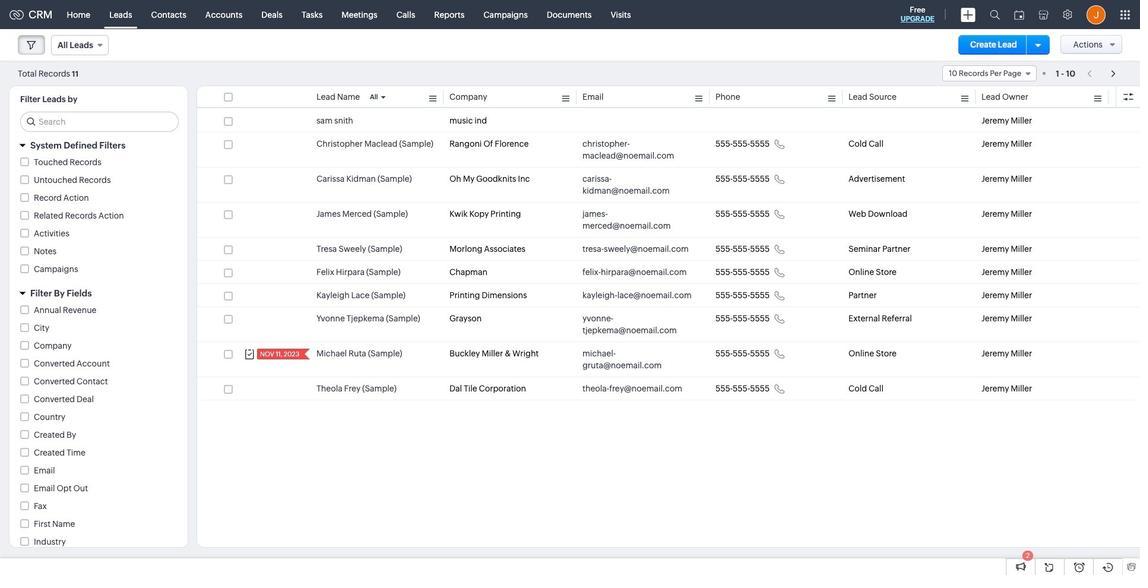 Task type: locate. For each thing, give the bounding box(es) containing it.
search image
[[990, 10, 1000, 20]]

profile image
[[1087, 5, 1106, 24]]

logo image
[[10, 10, 24, 19]]

profile element
[[1080, 0, 1113, 29]]

None field
[[51, 35, 109, 55], [943, 65, 1037, 81], [51, 35, 109, 55], [943, 65, 1037, 81]]

calendar image
[[1015, 10, 1025, 19]]

row group
[[197, 109, 1141, 400]]

create menu image
[[961, 7, 976, 22]]



Task type: vqa. For each thing, say whether or not it's contained in the screenshot.
ALL EXTENSIONS
no



Task type: describe. For each thing, give the bounding box(es) containing it.
Search text field
[[21, 112, 178, 131]]

search element
[[983, 0, 1008, 29]]

create menu element
[[954, 0, 983, 29]]



